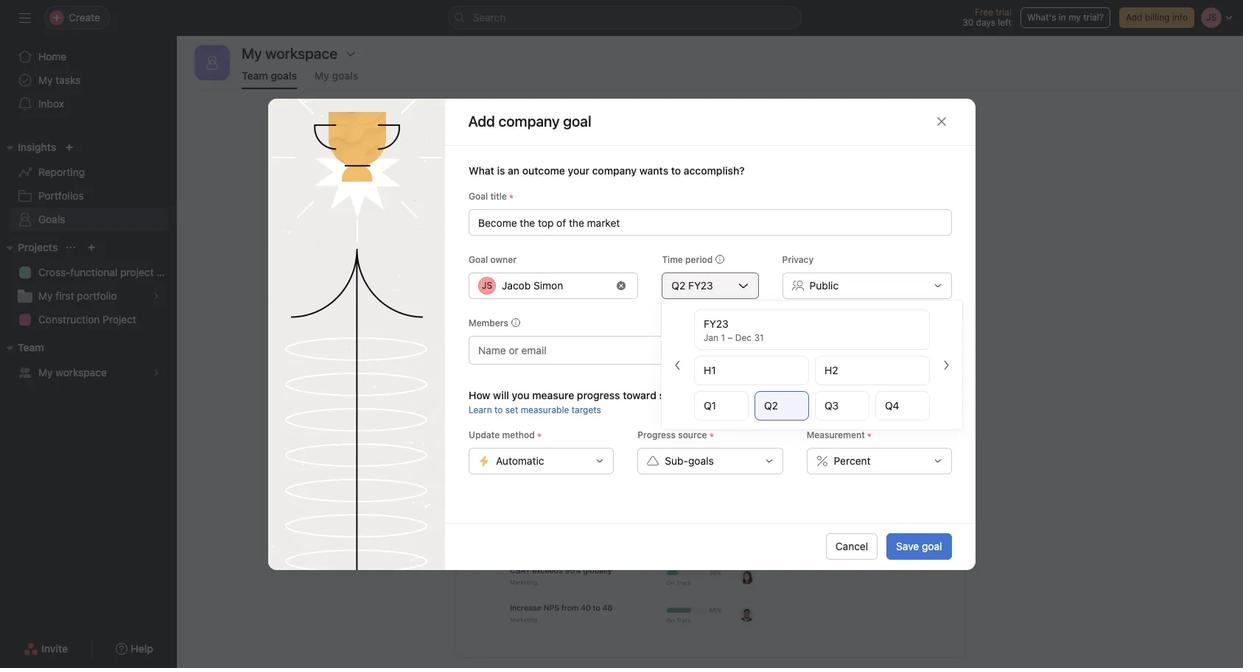 Task type: vqa. For each thing, say whether or not it's contained in the screenshot.
October corresponding to October 2023 Portfolio
no



Task type: locate. For each thing, give the bounding box(es) containing it.
0 vertical spatial your
[[568, 164, 589, 177]]

portfolios
[[38, 189, 84, 202]]

your right the outcome at the left of the page
[[568, 164, 589, 177]]

construction project link
[[9, 308, 168, 332]]

connect
[[781, 198, 825, 212]]

1 horizontal spatial q2
[[764, 400, 778, 412]]

required image down an
[[507, 192, 516, 201]]

my left first
[[38, 290, 53, 302]]

global element
[[0, 36, 177, 125]]

1 vertical spatial fy23
[[704, 318, 729, 330]]

percent button
[[807, 448, 952, 474]]

you
[[512, 389, 529, 401]]

my goals link
[[315, 69, 358, 89]]

h2
[[825, 364, 838, 377]]

0 vertical spatial fy23
[[688, 279, 713, 292]]

my down my workspace
[[315, 69, 329, 82]]

what's in my trial? button
[[1021, 7, 1111, 28]]

0 vertical spatial team
[[242, 69, 268, 82]]

level
[[574, 198, 598, 212]]

required image up sub-goals dropdown button
[[707, 431, 716, 440]]

31
[[754, 332, 764, 343]]

invite
[[41, 643, 68, 655]]

1 vertical spatial team
[[18, 341, 44, 354]]

invite button
[[14, 636, 78, 663]]

1 goal from the top
[[468, 191, 488, 202]]

what is an outcome your company wants to accomplish?
[[468, 164, 745, 177]]

goals inside dropdown button
[[688, 454, 714, 467]]

goal left title
[[468, 191, 488, 202]]

add company goal
[[468, 113, 592, 130]]

team down construction
[[18, 341, 44, 354]]

my for my first portfolio
[[38, 290, 53, 302]]

Name or email text field
[[478, 341, 558, 359]]

goal for goal owner
[[468, 254, 488, 265]]

construction project
[[38, 313, 136, 326]]

0 vertical spatial q2
[[671, 279, 685, 292]]

to left the help
[[633, 198, 644, 212]]

2 goal from the top
[[468, 254, 488, 265]]

2 horizontal spatial to
[[857, 198, 868, 212]]

will
[[493, 389, 509, 401]]

your inside the add top-level goals to help teams prioritize and connect work to your organization's objectives.
[[871, 198, 894, 212]]

an
[[508, 164, 519, 177]]

q2 for q2
[[764, 400, 778, 412]]

team for team
[[18, 341, 44, 354]]

simon
[[533, 279, 563, 292]]

measure
[[532, 389, 574, 401]]

next year image
[[941, 359, 952, 371]]

required image up percent 'dropdown button'
[[865, 431, 874, 440]]

1 vertical spatial goal
[[922, 540, 942, 553]]

fy23
[[688, 279, 713, 292], [704, 318, 729, 330]]

set and achieve strategic goals
[[589, 162, 832, 183]]

q4
[[885, 400, 900, 412]]

automatic button
[[468, 448, 614, 474]]

0 vertical spatial goal
[[711, 262, 731, 274]]

team button
[[0, 339, 44, 357]]

q3
[[825, 400, 839, 412]]

0 horizontal spatial goal
[[711, 262, 731, 274]]

h1
[[704, 364, 716, 377]]

your right work
[[871, 198, 894, 212]]

goal up q2 fy23
[[711, 262, 731, 274]]

1 vertical spatial your
[[871, 198, 894, 212]]

0 horizontal spatial and
[[619, 162, 648, 183]]

q2 left q3
[[764, 400, 778, 412]]

percent
[[834, 454, 871, 467]]

add goal button
[[680, 255, 741, 282]]

0 vertical spatial goal
[[468, 191, 488, 202]]

save
[[896, 540, 919, 553]]

goals for sub-goals
[[688, 454, 714, 467]]

team down my workspace
[[242, 69, 268, 82]]

sub-goals
[[665, 454, 714, 467]]

fy23 up jan
[[704, 318, 729, 330]]

0 horizontal spatial your
[[568, 164, 589, 177]]

team goals
[[242, 69, 297, 82]]

goal inside add goal button
[[711, 262, 731, 274]]

1 vertical spatial goal
[[468, 254, 488, 265]]

add inside the add top-level goals to help teams prioritize and connect work to your organization's objectives.
[[526, 198, 548, 212]]

add
[[1126, 12, 1143, 23], [468, 113, 495, 130], [526, 198, 548, 212], [689, 262, 708, 274]]

automatic
[[496, 454, 544, 467]]

to left set in the left of the page
[[494, 404, 503, 415]]

time period
[[662, 254, 713, 265]]

0 horizontal spatial to
[[494, 404, 503, 415]]

1 horizontal spatial team
[[242, 69, 268, 82]]

method
[[502, 429, 535, 440]]

my
[[1069, 12, 1081, 23]]

1 vertical spatial and
[[758, 198, 778, 212]]

add billing info button
[[1120, 7, 1195, 28]]

free
[[975, 7, 994, 18]]

to right work
[[857, 198, 868, 212]]

team goals link
[[242, 69, 297, 89]]

Enter goal name text field
[[468, 209, 952, 236]]

30
[[963, 17, 974, 28]]

q2
[[671, 279, 685, 292], [764, 400, 778, 412]]

1 horizontal spatial goal
[[922, 540, 942, 553]]

days
[[976, 17, 996, 28]]

cancel
[[836, 540, 868, 553]]

q2 inside dropdown button
[[671, 279, 685, 292]]

search list box
[[448, 6, 802, 29]]

add inside dialog
[[468, 113, 495, 130]]

team for team goals
[[242, 69, 268, 82]]

1 horizontal spatial and
[[758, 198, 778, 212]]

insights
[[18, 141, 56, 153]]

my tasks link
[[9, 69, 168, 92]]

team
[[242, 69, 268, 82], [18, 341, 44, 354]]

required image
[[507, 192, 516, 201], [707, 431, 716, 440], [865, 431, 874, 440]]

0 horizontal spatial team
[[18, 341, 44, 354]]

my first portfolio link
[[9, 285, 168, 308]]

0 vertical spatial and
[[619, 162, 648, 183]]

my goals
[[315, 69, 358, 82]]

my left tasks
[[38, 74, 53, 86]]

goals link
[[9, 208, 168, 231]]

my
[[315, 69, 329, 82], [38, 74, 53, 86], [38, 290, 53, 302], [38, 366, 53, 379]]

0 horizontal spatial q2
[[671, 279, 685, 292]]

search
[[473, 11, 506, 24]]

q2 fy23
[[671, 279, 713, 292]]

2 horizontal spatial required image
[[865, 431, 874, 440]]

goal left owner
[[468, 254, 488, 265]]

–
[[728, 332, 733, 343]]

1 vertical spatial q2
[[764, 400, 778, 412]]

teams
[[673, 198, 705, 212]]

free trial 30 days left
[[963, 7, 1012, 28]]

my inside teams element
[[38, 366, 53, 379]]

save goal
[[896, 540, 942, 553]]

q2 fy23 button
[[662, 272, 759, 299]]

work
[[828, 198, 854, 212]]

to accomplish?
[[671, 164, 745, 177]]

add left top-
[[526, 198, 548, 212]]

billing
[[1145, 12, 1170, 23]]

tasks
[[56, 74, 81, 86]]

1 horizontal spatial required image
[[707, 431, 716, 440]]

cross-functional project plan link
[[9, 261, 177, 285]]

and up "objectives."
[[758, 198, 778, 212]]

and right set
[[619, 162, 648, 183]]

fy23 down add goal
[[688, 279, 713, 292]]

q2 for q2 fy23
[[671, 279, 685, 292]]

my inside projects element
[[38, 290, 53, 302]]

close this dialog image
[[936, 116, 948, 128]]

required image
[[535, 431, 543, 440]]

add up "what"
[[468, 113, 495, 130]]

remove image
[[617, 281, 626, 290]]

team inside dropdown button
[[18, 341, 44, 354]]

and
[[619, 162, 648, 183], [758, 198, 778, 212]]

goal inside save goal button
[[922, 540, 942, 553]]

1 horizontal spatial your
[[871, 198, 894, 212]]

what's in my trial?
[[1027, 12, 1104, 23]]

add for add billing info
[[1126, 12, 1143, 23]]

my down team dropdown button
[[38, 366, 53, 379]]

add up q2 fy23
[[689, 262, 708, 274]]

add left billing
[[1126, 12, 1143, 23]]

add company goal dialog
[[268, 98, 976, 570]]

workspace
[[56, 366, 107, 379]]

my inside global element
[[38, 74, 53, 86]]

q2 down the time
[[671, 279, 685, 292]]

goal right save
[[922, 540, 942, 553]]

company goal
[[499, 113, 592, 130]]

inbox link
[[9, 92, 168, 116]]

privacy
[[782, 254, 814, 265]]

to
[[633, 198, 644, 212], [857, 198, 868, 212], [494, 404, 503, 415]]



Task type: describe. For each thing, give the bounding box(es) containing it.
set
[[505, 404, 518, 415]]

search button
[[448, 6, 802, 29]]

how will you measure progress toward success? learn to set measurable targets
[[468, 389, 704, 415]]

is
[[497, 164, 505, 177]]

prioritize
[[708, 198, 755, 212]]

dec
[[735, 332, 752, 343]]

measurable
[[521, 404, 569, 415]]

functional
[[70, 266, 118, 279]]

home link
[[9, 45, 168, 69]]

trial?
[[1084, 12, 1104, 23]]

toward success?
[[623, 389, 704, 401]]

projects button
[[0, 239, 58, 257]]

my for my workspace
[[38, 366, 53, 379]]

to inside how will you measure progress toward success? learn to set measurable targets
[[494, 404, 503, 415]]

hide sidebar image
[[19, 12, 31, 24]]

portfolio
[[77, 290, 117, 302]]

my first portfolio
[[38, 290, 117, 302]]

company
[[592, 164, 637, 177]]

goals for my goals
[[332, 69, 358, 82]]

goals inside the add top-level goals to help teams prioritize and connect work to your organization's objectives.
[[601, 198, 630, 212]]

my workspace
[[242, 45, 338, 62]]

required image for percent
[[865, 431, 874, 440]]

measurement
[[807, 429, 865, 440]]

objectives.
[[720, 216, 778, 229]]

sub-
[[665, 454, 688, 467]]

reporting link
[[9, 161, 168, 184]]

your inside add company goal dialog
[[568, 164, 589, 177]]

previous year image
[[672, 359, 684, 371]]

source
[[678, 429, 707, 440]]

learn
[[468, 404, 492, 415]]

cross-
[[38, 266, 70, 279]]

project
[[103, 313, 136, 326]]

top-
[[551, 198, 574, 212]]

my for my tasks
[[38, 74, 53, 86]]

1
[[721, 332, 725, 343]]

owner
[[490, 254, 516, 265]]

add for add company goal
[[468, 113, 495, 130]]

add for add top-level goals to help teams prioritize and connect work to your organization's objectives.
[[526, 198, 548, 212]]

progress
[[577, 389, 620, 401]]

add top-level goals to help teams prioritize and connect work to your organization's objectives.
[[526, 198, 894, 229]]

teams element
[[0, 335, 177, 388]]

what's
[[1027, 12, 1057, 23]]

goal owner
[[468, 254, 516, 265]]

required image for sub-goals
[[707, 431, 716, 440]]

wants
[[639, 164, 668, 177]]

goal for goal title
[[468, 191, 488, 202]]

jacob simon
[[502, 279, 563, 292]]

learn to set measurable targets link
[[468, 404, 601, 415]]

sub-goals button
[[637, 448, 783, 474]]

info
[[1173, 12, 1188, 23]]

jan
[[704, 332, 719, 343]]

goal title
[[468, 191, 507, 202]]

title
[[490, 191, 507, 202]]

add for add goal
[[689, 262, 708, 274]]

insights button
[[0, 139, 56, 156]]

portfolios link
[[9, 184, 168, 208]]

what
[[468, 164, 494, 177]]

add goal
[[689, 262, 731, 274]]

projects
[[18, 241, 58, 254]]

q1
[[704, 400, 716, 412]]

0 horizontal spatial required image
[[507, 192, 516, 201]]

and inside the add top-level goals to help teams prioritize and connect work to your organization's objectives.
[[758, 198, 778, 212]]

my workspace link
[[9, 361, 168, 385]]

fy23 jan 1 – dec 31
[[704, 318, 764, 343]]

home
[[38, 50, 67, 63]]

in
[[1059, 12, 1066, 23]]

project
[[120, 266, 154, 279]]

targets
[[571, 404, 601, 415]]

inbox
[[38, 97, 64, 110]]

public
[[809, 279, 839, 292]]

add billing info
[[1126, 12, 1188, 23]]

reporting
[[38, 166, 85, 178]]

my for my goals
[[315, 69, 329, 82]]

members
[[468, 317, 508, 328]]

help
[[647, 198, 670, 212]]

projects element
[[0, 234, 177, 335]]

goal for add goal
[[711, 262, 731, 274]]

update method
[[468, 429, 535, 440]]

achieve
[[652, 162, 713, 183]]

left
[[998, 17, 1012, 28]]

construction
[[38, 313, 100, 326]]

fy23 inside fy23 jan 1 – dec 31
[[704, 318, 729, 330]]

outcome
[[522, 164, 565, 177]]

progress source
[[637, 429, 707, 440]]

jacob
[[502, 279, 531, 292]]

first
[[56, 290, 74, 302]]

insights element
[[0, 134, 177, 234]]

goals for team goals
[[271, 69, 297, 82]]

update
[[468, 429, 500, 440]]

goals
[[38, 213, 65, 226]]

fy23 inside dropdown button
[[688, 279, 713, 292]]

1 horizontal spatial to
[[633, 198, 644, 212]]

goal for save goal
[[922, 540, 942, 553]]



